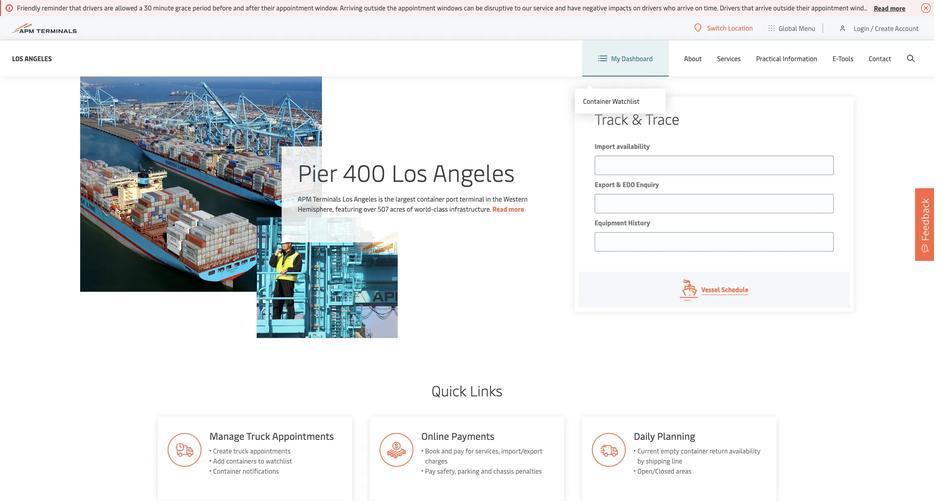 Task type: vqa. For each thing, say whether or not it's contained in the screenshot.
file
no



Task type: locate. For each thing, give the bounding box(es) containing it.
outside
[[364, 3, 386, 12], [773, 3, 795, 12]]

my
[[611, 54, 620, 63]]

watchlist
[[612, 97, 640, 106]]

1 horizontal spatial read more
[[874, 3, 906, 12]]

0 horizontal spatial los
[[12, 54, 23, 63]]

read for read more link
[[493, 205, 507, 213]]

notifications
[[242, 467, 279, 476]]

0 horizontal spatial more
[[509, 205, 524, 213]]

who
[[663, 3, 676, 12]]

about button
[[684, 40, 702, 77]]

1 horizontal spatial to
[[515, 3, 521, 12]]

2 that from the left
[[742, 3, 754, 12]]

0 horizontal spatial angeles
[[24, 54, 52, 63]]

container up world-
[[417, 194, 444, 203]]

/
[[871, 24, 873, 32]]

drivers left the are
[[83, 3, 103, 12]]

1 vertical spatial container
[[681, 447, 708, 456]]

0 vertical spatial container
[[417, 194, 444, 203]]

be right can
[[476, 3, 483, 12]]

drivers left who
[[642, 3, 662, 12]]

los angeles
[[12, 54, 52, 63]]

shipping
[[646, 457, 670, 466]]

arrive
[[677, 3, 694, 12], [755, 3, 772, 12]]

more inside button
[[890, 3, 906, 12]]

1 horizontal spatial drivers
[[642, 3, 662, 12]]

container up track
[[583, 97, 611, 106]]

charges
[[425, 457, 448, 466]]

1 vertical spatial angeles
[[433, 156, 515, 188]]

read right window
[[874, 3, 889, 12]]

services button
[[717, 40, 741, 77]]

2 their from the left
[[796, 3, 810, 12]]

2 horizontal spatial angeles
[[433, 156, 515, 188]]

appointment left windows
[[398, 3, 436, 12]]

angeles for apm terminals los angeles is the largest container port terminal in the western hemisphere, featuring over 507 acres of world-class infrastructure.
[[354, 194, 377, 203]]

1 arrive from the left
[[677, 3, 694, 12]]

container up line
[[681, 447, 708, 456]]

world-
[[414, 205, 434, 213]]

0 horizontal spatial outside
[[364, 3, 386, 12]]

1 horizontal spatial &
[[632, 109, 642, 129]]

outside up global
[[773, 3, 795, 12]]

book
[[425, 447, 440, 456]]

friendly reminder that drivers are allowed a 30 minute grace period before and after their appointment window. arriving outside the appointment windows can be disruptive to our service and have negative impacts on drivers who arrive on time. drivers that arrive outside their appointment window will be turned away. t
[[17, 3, 934, 12]]

0 horizontal spatial read more
[[493, 205, 524, 213]]

0 horizontal spatial arrive
[[677, 3, 694, 12]]

1 horizontal spatial read
[[874, 3, 889, 12]]

before
[[213, 3, 232, 12]]

1 vertical spatial &
[[616, 180, 621, 189]]

manager truck appointments - 53 image
[[167, 434, 201, 467]]

login / create account link
[[839, 16, 919, 40]]

that right reminder
[[69, 3, 81, 12]]

0 horizontal spatial to
[[258, 457, 264, 466]]

return
[[710, 447, 728, 456]]

containers
[[226, 457, 256, 466]]

their
[[261, 3, 275, 12], [796, 3, 810, 12]]

1 horizontal spatial appointment
[[398, 3, 436, 12]]

terminal
[[460, 194, 484, 203]]

1 horizontal spatial that
[[742, 3, 754, 12]]

more down western
[[509, 205, 524, 213]]

read more for the read more button
[[874, 3, 906, 12]]

0 vertical spatial read more
[[874, 3, 906, 12]]

vessel schedule
[[701, 285, 748, 294]]

1 horizontal spatial their
[[796, 3, 810, 12]]

read inside button
[[874, 3, 889, 12]]

angeles
[[24, 54, 52, 63], [433, 156, 515, 188], [354, 194, 377, 203]]

orange club loyalty program - 56 image
[[592, 434, 626, 467]]

0 horizontal spatial container
[[417, 194, 444, 203]]

be right will
[[886, 3, 893, 12]]

los inside apm terminals los angeles is the largest container port terminal in the western hemisphere, featuring over 507 acres of world-class infrastructure.
[[343, 194, 353, 203]]

1 vertical spatial los
[[392, 156, 427, 188]]

have
[[567, 3, 581, 12]]

to up notifications
[[258, 457, 264, 466]]

2 horizontal spatial appointment
[[811, 3, 849, 12]]

period
[[193, 3, 211, 12]]

1 horizontal spatial los
[[343, 194, 353, 203]]

appointment up 'menu'
[[811, 3, 849, 12]]

vessel
[[701, 285, 720, 294]]

acres
[[390, 205, 405, 213]]

arrive right who
[[677, 3, 694, 12]]

read down western
[[493, 205, 507, 213]]

payments
[[451, 430, 494, 443]]

availability right 'return'
[[729, 447, 760, 456]]

that right 'drivers'
[[742, 3, 754, 12]]

by
[[638, 457, 644, 466]]

watchlist
[[265, 457, 292, 466]]

& for edo
[[616, 180, 621, 189]]

1 vertical spatial availability
[[729, 447, 760, 456]]

read for the read more button
[[874, 3, 889, 12]]

create inside manage truck appointments create truck appointments add containers to watchlist container notifications
[[213, 447, 231, 456]]

read more down western
[[493, 205, 524, 213]]

apm terminals los angeles is the largest container port terminal in the western hemisphere, featuring over 507 acres of world-class infrastructure.
[[298, 194, 528, 213]]

1 horizontal spatial on
[[695, 3, 702, 12]]

and left the after
[[233, 3, 244, 12]]

0 horizontal spatial read
[[493, 205, 507, 213]]

& left edo
[[616, 180, 621, 189]]

location
[[728, 23, 753, 32]]

1 appointment from the left
[[276, 3, 314, 12]]

1 vertical spatial read more
[[493, 205, 524, 213]]

close alert image
[[921, 3, 931, 13]]

1 vertical spatial read
[[493, 205, 507, 213]]

disruptive
[[484, 3, 513, 12]]

1 horizontal spatial outside
[[773, 3, 795, 12]]

areas
[[676, 467, 692, 476]]

daily
[[634, 430, 655, 443]]

2 vertical spatial angeles
[[354, 194, 377, 203]]

1 vertical spatial to
[[258, 457, 264, 466]]

more right will
[[890, 3, 906, 12]]

los for apm
[[343, 194, 353, 203]]

0 vertical spatial &
[[632, 109, 642, 129]]

1 horizontal spatial more
[[890, 3, 906, 12]]

los angeles pier 400 image
[[80, 77, 322, 292]]

0 vertical spatial to
[[515, 3, 521, 12]]

los for pier
[[392, 156, 427, 188]]

angeles inside apm terminals los angeles is the largest container port terminal in the western hemisphere, featuring over 507 acres of world-class infrastructure.
[[354, 194, 377, 203]]

appointment left window.
[[276, 3, 314, 12]]

import availability
[[595, 142, 650, 151]]

outside right arriving
[[364, 3, 386, 12]]

1 horizontal spatial create
[[875, 24, 894, 32]]

& down watchlist
[[632, 109, 642, 129]]

1 vertical spatial create
[[213, 447, 231, 456]]

1 horizontal spatial container
[[681, 447, 708, 456]]

read
[[874, 3, 889, 12], [493, 205, 507, 213]]

1 horizontal spatial be
[[886, 3, 893, 12]]

0 horizontal spatial on
[[633, 3, 640, 12]]

empty
[[661, 447, 679, 456]]

0 vertical spatial los
[[12, 54, 23, 63]]

tariffs - 131 image
[[380, 434, 413, 467]]

that
[[69, 3, 81, 12], [742, 3, 754, 12]]

their right the after
[[261, 3, 275, 12]]

and left pay
[[441, 447, 452, 456]]

history
[[628, 218, 650, 227]]

practical
[[756, 54, 781, 63]]

on left time. on the right of the page
[[695, 3, 702, 12]]

0 horizontal spatial drivers
[[83, 3, 103, 12]]

my dashboard button
[[598, 40, 653, 77]]

feedback button
[[915, 188, 934, 261]]

appointment
[[276, 3, 314, 12], [398, 3, 436, 12], [811, 3, 849, 12]]

2 arrive from the left
[[755, 3, 772, 12]]

1 horizontal spatial availability
[[729, 447, 760, 456]]

0 horizontal spatial create
[[213, 447, 231, 456]]

over
[[364, 205, 376, 213]]

current
[[638, 447, 659, 456]]

be
[[476, 3, 483, 12], [886, 3, 893, 12]]

and
[[233, 3, 244, 12], [555, 3, 566, 12], [441, 447, 452, 456], [481, 467, 492, 476]]

chassis
[[493, 467, 514, 476]]

la secondary image
[[257, 218, 398, 339]]

1 vertical spatial container
[[213, 467, 241, 476]]

global
[[779, 24, 797, 32]]

and left chassis on the right bottom of page
[[481, 467, 492, 476]]

0 vertical spatial more
[[890, 3, 906, 12]]

account
[[895, 24, 919, 32]]

3 appointment from the left
[[811, 3, 849, 12]]

is
[[378, 194, 383, 203]]

los
[[12, 54, 23, 63], [392, 156, 427, 188], [343, 194, 353, 203]]

arrive right 'drivers'
[[755, 3, 772, 12]]

0 horizontal spatial container
[[213, 467, 241, 476]]

quick
[[432, 381, 466, 401]]

1 outside from the left
[[364, 3, 386, 12]]

507
[[378, 205, 388, 213]]

on
[[633, 3, 640, 12], [695, 3, 702, 12]]

trace
[[646, 109, 680, 129]]

0 vertical spatial container
[[583, 97, 611, 106]]

contact button
[[869, 40, 891, 77]]

on right impacts
[[633, 3, 640, 12]]

1 vertical spatial more
[[509, 205, 524, 213]]

1 horizontal spatial angeles
[[354, 194, 377, 203]]

0 horizontal spatial appointment
[[276, 3, 314, 12]]

container inside "daily planning current empty container return availability by shipping line open/closed areas"
[[681, 447, 708, 456]]

0 vertical spatial read
[[874, 3, 889, 12]]

2 horizontal spatial los
[[392, 156, 427, 188]]

angeles for pier 400 los angeles
[[433, 156, 515, 188]]

0 horizontal spatial be
[[476, 3, 483, 12]]

& for trace
[[632, 109, 642, 129]]

create up add
[[213, 447, 231, 456]]

turned
[[894, 3, 914, 12]]

0 horizontal spatial that
[[69, 3, 81, 12]]

infrastructure.
[[449, 205, 491, 213]]

contact
[[869, 54, 891, 63]]

pay
[[425, 467, 435, 476]]

login / create account
[[854, 24, 919, 32]]

1 horizontal spatial container
[[583, 97, 611, 106]]

container down add
[[213, 467, 241, 476]]

0 horizontal spatial their
[[261, 3, 275, 12]]

negative
[[583, 3, 607, 12]]

their up 'menu'
[[796, 3, 810, 12]]

a
[[139, 3, 142, 12]]

2 vertical spatial los
[[343, 194, 353, 203]]

services
[[717, 54, 741, 63]]

e-
[[833, 54, 838, 63]]

to left our
[[515, 3, 521, 12]]

create
[[875, 24, 894, 32], [213, 447, 231, 456]]

penalties
[[515, 467, 542, 476]]

availability down track & trace on the top right of page
[[617, 142, 650, 151]]

track
[[595, 109, 628, 129]]

0 horizontal spatial &
[[616, 180, 621, 189]]

container inside apm terminals los angeles is the largest container port terminal in the western hemisphere, featuring over 507 acres of world-class infrastructure.
[[417, 194, 444, 203]]

create right /
[[875, 24, 894, 32]]

minute
[[153, 3, 174, 12]]

read more up login / create account
[[874, 3, 906, 12]]

0 horizontal spatial availability
[[617, 142, 650, 151]]

are
[[104, 3, 113, 12]]

1 horizontal spatial arrive
[[755, 3, 772, 12]]

grace
[[175, 3, 191, 12]]

feedback
[[918, 198, 932, 241]]

truck
[[246, 430, 270, 443]]



Task type: describe. For each thing, give the bounding box(es) containing it.
container watchlist
[[583, 97, 640, 106]]

menu
[[799, 24, 815, 32]]

1 drivers from the left
[[83, 3, 103, 12]]

edo
[[623, 180, 635, 189]]

more for the read more button
[[890, 3, 906, 12]]

0 vertical spatial angeles
[[24, 54, 52, 63]]

line
[[672, 457, 682, 466]]

and left have on the right top
[[555, 3, 566, 12]]

class
[[434, 205, 448, 213]]

service
[[533, 3, 553, 12]]

services,
[[475, 447, 500, 456]]

window
[[850, 3, 873, 12]]

terminals
[[313, 194, 341, 203]]

to inside manage truck appointments create truck appointments add containers to watchlist container notifications
[[258, 457, 264, 466]]

appointments
[[272, 430, 334, 443]]

in
[[486, 194, 491, 203]]

practical information button
[[756, 40, 817, 77]]

pay
[[454, 447, 464, 456]]

login
[[854, 24, 869, 32]]

dashboard
[[622, 54, 653, 63]]

los angeles link
[[12, 53, 52, 63]]

tools
[[838, 54, 854, 63]]

time.
[[704, 3, 718, 12]]

open/closed
[[638, 467, 674, 476]]

manage truck appointments create truck appointments add containers to watchlist container notifications
[[209, 430, 334, 476]]

largest
[[396, 194, 416, 203]]

links
[[470, 381, 503, 401]]

western
[[504, 194, 528, 203]]

equipment
[[595, 218, 627, 227]]

reminder
[[42, 3, 68, 12]]

global menu
[[779, 24, 815, 32]]

read more link
[[493, 205, 524, 213]]

impacts
[[609, 3, 632, 12]]

our
[[522, 3, 532, 12]]

0 vertical spatial availability
[[617, 142, 650, 151]]

apm
[[298, 194, 312, 203]]

2 appointment from the left
[[398, 3, 436, 12]]

0 vertical spatial create
[[875, 24, 894, 32]]

switch
[[707, 23, 727, 32]]

2 outside from the left
[[773, 3, 795, 12]]

pier 400 los angeles
[[298, 156, 515, 188]]

arriving
[[340, 3, 363, 12]]

export
[[595, 180, 615, 189]]

switch location button
[[694, 23, 753, 32]]

2 be from the left
[[886, 3, 893, 12]]

online payments book and pay for services, import/export charges pay safety, parking and chassis penalties
[[422, 430, 542, 476]]

1 on from the left
[[633, 3, 640, 12]]

read more for read more link
[[493, 205, 524, 213]]

2 on from the left
[[695, 3, 702, 12]]

container watchlist link
[[583, 97, 641, 106]]

port
[[446, 194, 458, 203]]

away. t
[[915, 3, 934, 12]]

hemisphere,
[[298, 205, 334, 213]]

2 drivers from the left
[[642, 3, 662, 12]]

manage
[[209, 430, 244, 443]]

400
[[343, 156, 386, 188]]

enquiry
[[636, 180, 659, 189]]

after
[[246, 3, 260, 12]]

1 their from the left
[[261, 3, 275, 12]]

my dashboard
[[611, 54, 653, 63]]

will
[[874, 3, 884, 12]]

30
[[144, 3, 152, 12]]

1 that from the left
[[69, 3, 81, 12]]

add
[[213, 457, 224, 466]]

parking
[[458, 467, 479, 476]]

equipment history
[[595, 218, 650, 227]]

quick links
[[432, 381, 503, 401]]

container inside manage truck appointments create truck appointments add containers to watchlist container notifications
[[213, 467, 241, 476]]

truck
[[233, 447, 248, 456]]

of
[[407, 205, 413, 213]]

daily planning current empty container return availability by shipping line open/closed areas
[[634, 430, 760, 476]]

availability inside "daily planning current empty container return availability by shipping line open/closed areas"
[[729, 447, 760, 456]]

allowed
[[115, 3, 138, 12]]

windows
[[437, 3, 462, 12]]

for
[[465, 447, 474, 456]]

1 be from the left
[[476, 3, 483, 12]]

switch location
[[707, 23, 753, 32]]

appointments
[[250, 447, 290, 456]]

vessel schedule link
[[579, 272, 850, 308]]

safety,
[[437, 467, 456, 476]]

more for read more link
[[509, 205, 524, 213]]

can
[[464, 3, 474, 12]]

online
[[422, 430, 449, 443]]

import/export
[[501, 447, 542, 456]]



